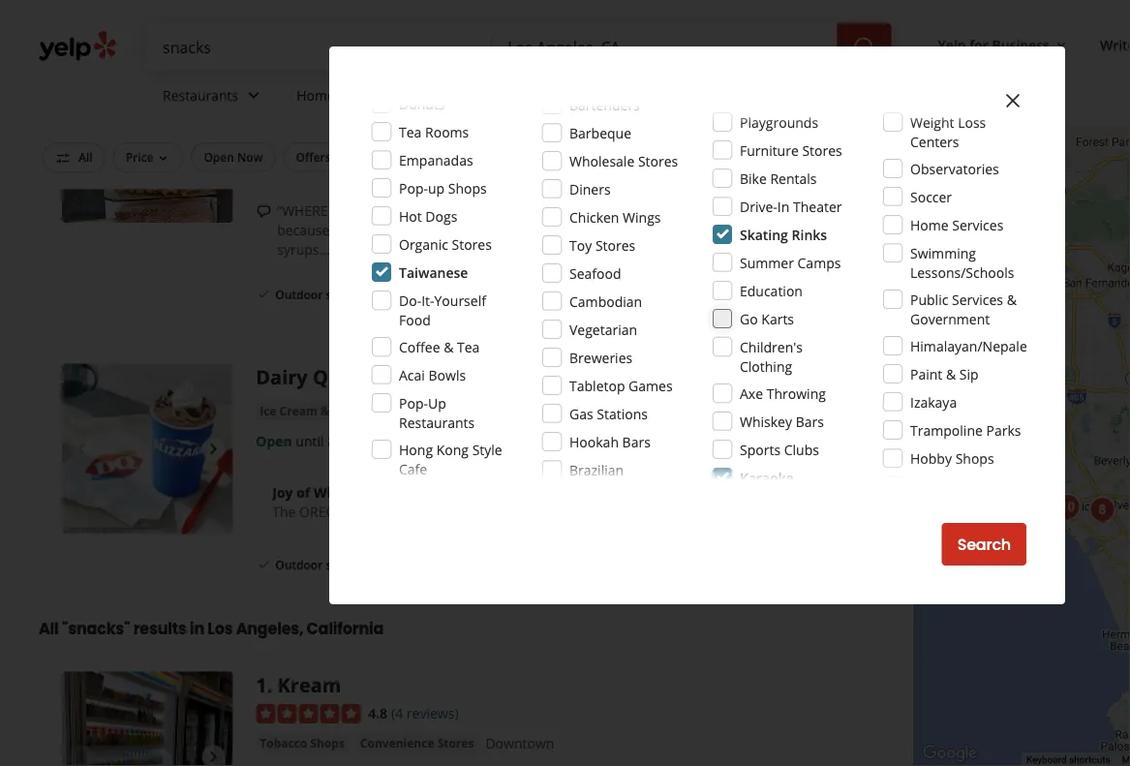 Task type: locate. For each thing, give the bounding box(es) containing it.
0 vertical spatial services
[[339, 86, 390, 104]]

hobby
[[911, 449, 952, 468]]

axe throwing
[[740, 384, 826, 403]]

do-it-yourself food
[[399, 291, 486, 329]]

1 vertical spatial hot dogs
[[399, 207, 458, 225]]

0 vertical spatial dogs
[[601, 115, 629, 131]]

1 vertical spatial bars
[[796, 412, 825, 431]]

& inside public services & government
[[1007, 290, 1017, 309]]

results
[[133, 618, 187, 640]]

16 checkmark v2 image for takeout
[[463, 286, 479, 302]]

0 vertical spatial next image
[[202, 126, 225, 149]]

pop- down "acai"
[[399, 394, 428, 412]]

delivery down taiwanese
[[402, 287, 448, 303]]

0 vertical spatial until
[[296, 144, 324, 163]]

1 horizontal spatial in
[[364, 483, 377, 501]]

1 vertical spatial previous image
[[70, 746, 93, 766]]

cream down 4.6 star rating image
[[280, 115, 318, 131]]

himalayan/nepalese
[[911, 337, 1042, 355]]

2 vertical spatial services
[[952, 290, 1004, 309]]

barbeque
[[570, 124, 632, 142]]

0 horizontal spatial all
[[39, 618, 59, 640]]

2 slideshow element from the top
[[62, 364, 233, 535]]

1 vertical spatial ice cream & frozen yogurt link
[[256, 401, 417, 421]]

0 horizontal spatial dogs
[[426, 207, 458, 225]]

home inside search dialog
[[911, 216, 949, 234]]

10:00
[[328, 144, 362, 163]]

all left "snacks" on the bottom left
[[39, 618, 59, 640]]

bars for whiskey
[[796, 412, 825, 431]]

juice bars & smoothies link
[[425, 114, 566, 133]]

0 vertical spatial ice
[[260, 115, 277, 131]]

pop- inside pop-up restaurants
[[399, 394, 428, 412]]

treat left is
[[485, 502, 518, 521]]

hot dogs up the organic at left
[[399, 207, 458, 225]]

1 horizontal spatial delivery
[[402, 287, 448, 303]]

0 vertical spatial seating
[[326, 287, 367, 303]]

1 vertical spatial all
[[39, 618, 59, 640]]

16 checkmark v2 image left "do-"
[[382, 286, 398, 302]]

1 vertical spatial yogurt
[[374, 403, 413, 419]]

of down smoothie/juice
[[740, 221, 753, 239]]

1 horizontal spatial restaurants
[[399, 413, 475, 432]]

allowed
[[762, 149, 807, 165]]

1 horizontal spatial home services
[[911, 216, 1004, 234]]

1 next image from the top
[[202, 126, 225, 149]]

1 horizontal spatial tea
[[457, 338, 480, 356]]

and
[[566, 221, 590, 239]]

shops up i'm on the left top
[[448, 179, 487, 197]]

hot dogs down bartenders
[[577, 115, 629, 131]]

public
[[911, 290, 949, 309]]

go
[[740, 310, 758, 328]]

0 horizontal spatial hot
[[351, 502, 374, 521]]

like
[[628, 221, 650, 239]]

frozen up 8:00
[[332, 403, 371, 419]]

toy
[[570, 236, 592, 254]]

until up grab-and-go
[[296, 144, 324, 163]]

0 vertical spatial home
[[297, 86, 335, 104]]

rentals
[[771, 169, 817, 187]]

1 horizontal spatial 24 chevron down v2 image
[[394, 84, 417, 107]]

1 vertical spatial hot
[[399, 207, 422, 225]]

24 chevron down v2 image down 88
[[242, 84, 266, 107]]

1 cream from the top
[[280, 115, 318, 131]]

pop- up been at the left of page
[[399, 179, 428, 197]]

previous image
[[70, 438, 93, 461], [70, 746, 93, 766]]

rinks
[[792, 225, 828, 244]]

ice cream & frozen yogurt link up 10:00
[[256, 114, 417, 133]]

& up open until 10:00 pm
[[321, 115, 329, 131]]

16 speech v2 image
[[256, 204, 272, 219]]

24 chevron down v2 image inside home services link
[[394, 84, 417, 107]]

1 horizontal spatial 16 checkmark v2 image
[[463, 286, 479, 302]]

ice up now
[[260, 115, 277, 131]]

business
[[993, 35, 1050, 54]]

stores
[[803, 141, 843, 159], [638, 152, 678, 170], [452, 235, 492, 253], [596, 236, 636, 254], [438, 735, 474, 751]]

outdoor for 16 checkmark v2 image corresponding to outdoor seating
[[275, 557, 323, 573]]

slideshow element for 88 hotdog & juicy
[[62, 52, 233, 223]]

1 vertical spatial of
[[297, 483, 310, 501]]

all
[[78, 149, 93, 165], [39, 618, 59, 640]]

kream image
[[62, 672, 233, 766]]

0 horizontal spatial home services
[[297, 86, 390, 104]]

services down lessons/schools at the top right of the page
[[952, 290, 1004, 309]]

made
[[701, 221, 737, 239]]

1 vertical spatial shops
[[956, 449, 995, 468]]

frozen up 10:00
[[332, 115, 371, 131]]

hotdog
[[283, 52, 354, 79]]

bars down stations
[[623, 433, 651, 451]]

1 pop- from the top
[[399, 179, 428, 197]]

2 vertical spatial bars
[[623, 433, 651, 451]]

1 previous image from the top
[[70, 438, 93, 461]]

ctr
[[576, 364, 605, 390]]

2 until from the top
[[296, 432, 324, 450]]

until left 8:00
[[296, 432, 324, 450]]

ice cream & frozen yogurt button up 8:00
[[256, 401, 417, 421]]

0 vertical spatial hot dogs
[[577, 115, 629, 131]]

outdoor for 16 checkmark v2 icon associated with outdoor seating
[[275, 287, 323, 303]]

rooms
[[425, 123, 469, 141]]

stores inside button
[[438, 735, 474, 751]]

cream up open until 8:00 pm
[[280, 403, 318, 419]]

1 16 checkmark v2 image from the left
[[256, 286, 272, 302]]

karaoke
[[740, 468, 794, 487]]

stores up rentals
[[803, 141, 843, 159]]

0 horizontal spatial 16 checkmark v2 image
[[256, 557, 272, 572]]

shops for tobacco shops
[[310, 735, 345, 751]]

dairy queen/orange julius treat ctr
[[256, 364, 605, 390]]

0 vertical spatial ice cream & frozen yogurt button
[[256, 114, 417, 133]]

& down lessons/schools at the top right of the page
[[1007, 290, 1017, 309]]

1 outdoor seating from the top
[[275, 287, 367, 303]]

home services
[[297, 86, 390, 104], [911, 216, 1004, 234]]

stores for wholesale stores
[[638, 152, 678, 170]]

1 vertical spatial pm
[[358, 432, 379, 450]]

dairy queen/orange julius treat ctr link
[[256, 364, 605, 390]]

1 vertical spatial seating
[[326, 557, 367, 573]]

2 24 chevron down v2 image from the left
[[394, 84, 417, 107]]

treat inside 'joy of winter in a cup the oreo® hot cocoa blizzard® treat is back!'
[[485, 502, 518, 521]]

0 vertical spatial yogurt
[[374, 115, 413, 131]]

ice cream & frozen yogurt button up 10:00
[[256, 114, 417, 133]]

0 horizontal spatial treat
[[485, 502, 518, 521]]

0 horizontal spatial 16 checkmark v2 image
[[256, 286, 272, 302]]

3 slideshow element from the top
[[62, 672, 233, 766]]

0 vertical spatial outdoor
[[606, 149, 654, 165]]

karts
[[762, 310, 795, 328]]

in
[[364, 483, 377, 501], [190, 618, 205, 640]]

slideshow element for dairy queen/orange julius treat ctr
[[62, 364, 233, 535]]

hot up the organic at left
[[399, 207, 422, 225]]

tabletop games
[[570, 376, 673, 395]]

open for dairy
[[256, 432, 292, 450]]

2 pop- from the top
[[399, 394, 428, 412]]

16 checkmark v2 image
[[256, 286, 272, 302], [463, 286, 479, 302]]

seating down more
[[326, 287, 367, 303]]

theater
[[794, 197, 842, 216]]

home services down 88 hotdog & juicy link at the top of the page
[[297, 86, 390, 104]]

dogs inside search dialog
[[426, 207, 458, 225]]

children's clothing
[[740, 338, 803, 375]]

1 vertical spatial restaurants
[[399, 413, 475, 432]]

all down previous icon
[[78, 149, 93, 165]]

paint & sip
[[911, 365, 979, 383]]

ice cream & frozen yogurt link
[[256, 114, 417, 133], [256, 401, 417, 421]]

smoothie/juice
[[710, 202, 804, 220]]

1 until from the top
[[296, 144, 324, 163]]

weight loss centers
[[911, 113, 987, 151]]

0 vertical spatial pop-
[[399, 179, 428, 197]]

1 vertical spatial dogs
[[731, 149, 759, 165]]

1 vertical spatial ice cream & frozen yogurt
[[260, 403, 413, 419]]

tea
[[399, 123, 422, 141], [457, 338, 480, 356]]

open left now
[[204, 149, 234, 165]]

2 horizontal spatial shops
[[956, 449, 995, 468]]

frozen
[[332, 115, 371, 131], [332, 403, 371, 419]]

1 vertical spatial slideshow element
[[62, 364, 233, 535]]

california
[[307, 618, 384, 640]]

dogs up bike
[[731, 149, 759, 165]]

24 chevron down v2 image down the juicy at the top left
[[394, 84, 417, 107]]

0 vertical spatial ice cream & frozen yogurt
[[260, 115, 413, 131]]

1 vertical spatial next image
[[202, 438, 225, 461]]

ice cream & frozen yogurt up 10:00
[[260, 115, 413, 131]]

1 horizontal spatial hot
[[399, 207, 422, 225]]

0 vertical spatial all
[[78, 149, 93, 165]]

1 yogurt from the top
[[374, 115, 413, 131]]

0 vertical spatial in
[[364, 483, 377, 501]]

until for queen/orange
[[296, 432, 324, 450]]

throwing
[[767, 384, 826, 403]]

16 chevron down v2 image
[[1054, 37, 1070, 53]]

1 vertical spatial ice
[[260, 403, 277, 419]]

bars up clubs in the right bottom of the page
[[796, 412, 825, 431]]

1 horizontal spatial all
[[78, 149, 93, 165]]

1 24 chevron down v2 image from the left
[[242, 84, 266, 107]]

1 slideshow element from the top
[[62, 52, 233, 223]]

pm right 8:00
[[358, 432, 379, 450]]

hot inside search dialog
[[399, 207, 422, 225]]

next image for 88 hotdog & juicy
[[202, 126, 225, 149]]

tea down the donuts
[[399, 123, 422, 141]]

2 seating from the top
[[326, 557, 367, 573]]

1 vertical spatial home
[[911, 216, 949, 234]]

stores down "reviews)"
[[438, 735, 474, 751]]

user actions element
[[923, 27, 1131, 66]]

ice for second ice cream & frozen yogurt link from the bottom
[[260, 115, 277, 131]]

hot dogs
[[577, 115, 629, 131], [399, 207, 458, 225]]

home
[[297, 86, 335, 104], [911, 216, 949, 234]]

outdoor seating down the oreo®
[[275, 557, 367, 573]]

convenience stores
[[360, 735, 474, 751]]

whiskey bars
[[740, 412, 825, 431]]

0 vertical spatial bars
[[460, 115, 486, 131]]

home services up swimming
[[911, 216, 1004, 234]]

0 vertical spatial slideshow element
[[62, 52, 233, 223]]

ice cream & frozen yogurt link up 8:00
[[256, 401, 417, 421]]

drive-
[[740, 197, 778, 216]]

outdoor down the
[[275, 557, 323, 573]]

0 horizontal spatial tea
[[399, 123, 422, 141]]

0 horizontal spatial of
[[297, 483, 310, 501]]

tea up the bowls
[[457, 338, 480, 356]]

ice cream & frozen yogurt button
[[256, 114, 417, 133], [256, 401, 417, 421]]

2 horizontal spatial hot
[[577, 115, 598, 131]]

2 vertical spatial shops
[[310, 735, 345, 751]]

1 vertical spatial pop-
[[399, 394, 428, 412]]

0 vertical spatial 16 checkmark v2 image
[[382, 286, 398, 302]]

24 chevron down v2 image inside more link
[[629, 84, 652, 107]]

treat
[[519, 364, 571, 390], [485, 502, 518, 521]]

in left the los in the bottom of the page
[[190, 618, 205, 640]]

playgrounds
[[740, 113, 819, 131]]

1 seating from the top
[[326, 287, 367, 303]]

soccer
[[911, 187, 953, 206]]

restaurants up open now
[[163, 86, 239, 104]]

0 vertical spatial cream
[[280, 115, 318, 131]]

yogurt down queen/orange
[[374, 403, 413, 419]]

stores down chicken wings
[[596, 236, 636, 254]]

slideshow element
[[62, 52, 233, 223], [62, 364, 233, 535], [62, 672, 233, 766]]

treat left the ctr
[[519, 364, 571, 390]]

until for hotdog
[[296, 144, 324, 163]]

bars
[[460, 115, 486, 131], [796, 412, 825, 431], [623, 433, 651, 451]]

1 horizontal spatial 16 checkmark v2 image
[[382, 286, 398, 302]]

1 ice from the top
[[260, 115, 277, 131]]

shops
[[448, 179, 487, 197], [956, 449, 995, 468], [310, 735, 345, 751]]

next image
[[202, 126, 225, 149], [202, 438, 225, 461], [202, 746, 225, 766]]

bars inside button
[[460, 115, 486, 131]]

2 vertical spatial next image
[[202, 746, 225, 766]]

3 24 chevron down v2 image from the left
[[629, 84, 652, 107]]

1 horizontal spatial home
[[911, 216, 949, 234]]

u
[[369, 202, 379, 220]]

0 horizontal spatial bars
[[460, 115, 486, 131]]

more
[[591, 86, 625, 104]]

2 horizontal spatial dogs
[[731, 149, 759, 165]]

2 horizontal spatial 24 chevron down v2 image
[[629, 84, 652, 107]]

0 vertical spatial shops
[[448, 179, 487, 197]]

now
[[237, 149, 263, 165]]

0 horizontal spatial hot dogs
[[399, 207, 458, 225]]

16 checkmark v2 image left the takeout
[[463, 286, 479, 302]]

camps
[[798, 253, 841, 272]]

all inside button
[[78, 149, 93, 165]]

stations
[[597, 405, 648, 423]]

1 vertical spatial outdoor seating
[[275, 557, 367, 573]]

reservations button
[[400, 142, 498, 172]]

0 horizontal spatial 24 chevron down v2 image
[[242, 84, 266, 107]]

2 ice from the top
[[260, 403, 277, 419]]

home down "soccer"
[[911, 216, 949, 234]]

in inside 'joy of winter in a cup the oreo® hot cocoa blizzard® treat is back!'
[[364, 483, 377, 501]]

& up open until 8:00 pm
[[321, 403, 329, 419]]

2 next image from the top
[[202, 438, 225, 461]]

24 chevron down v2 image
[[242, 84, 266, 107], [394, 84, 417, 107], [629, 84, 652, 107]]

0 horizontal spatial shops
[[310, 735, 345, 751]]

2 outdoor seating from the top
[[275, 557, 367, 573]]

open
[[256, 144, 292, 163], [204, 149, 234, 165], [256, 432, 292, 450]]

16 checkmark v2 image down 16 speech v2 icon
[[256, 286, 272, 302]]

juice
[[429, 115, 457, 131]]

tobacco shops button
[[256, 734, 349, 753]]

0 vertical spatial frozen
[[332, 115, 371, 131]]

bars right the juice
[[460, 115, 486, 131]]

of
[[740, 221, 753, 239], [297, 483, 310, 501]]

services down 88 hotdog & juicy link at the top of the page
[[339, 86, 390, 104]]

dogs down bartenders
[[601, 115, 629, 131]]

in left the "a"
[[364, 483, 377, 501]]

0 horizontal spatial home
[[297, 86, 335, 104]]

seating for 16 checkmark v2 image corresponding to outdoor seating
[[326, 557, 367, 573]]

0 vertical spatial previous image
[[70, 438, 93, 461]]

1 vertical spatial home services
[[911, 216, 1004, 234]]

ice cream & frozen yogurt for 1st ice cream & frozen yogurt button
[[260, 115, 413, 131]]

summer camps
[[740, 253, 841, 272]]

hot dogs inside button
[[577, 115, 629, 131]]

1 vertical spatial in
[[190, 618, 205, 640]]

seating for 16 checkmark v2 icon associated with outdoor seating
[[326, 287, 367, 303]]

2 previous image from the top
[[70, 746, 93, 766]]

shops down trampoline parks
[[956, 449, 995, 468]]

1 vertical spatial treat
[[485, 502, 518, 521]]

24 chevron down v2 image right more
[[629, 84, 652, 107]]

1 ice cream & frozen yogurt from the top
[[260, 115, 413, 131]]

0 vertical spatial restaurants
[[163, 86, 239, 104]]

& left smoothies
[[489, 115, 498, 131]]

outdoor down barbeque
[[606, 149, 654, 165]]

up
[[428, 394, 446, 412]]

16 healthy dining v2 image
[[379, 173, 395, 189]]

1 vertical spatial cream
[[280, 403, 318, 419]]

do-
[[399, 291, 422, 310]]

because
[[277, 221, 330, 239]]

yogurt down the donuts
[[374, 115, 413, 131]]

1 vertical spatial outdoor
[[275, 287, 323, 303]]

of right joy on the bottom left
[[297, 483, 310, 501]]

16 checkmark v2 image up angeles,
[[256, 557, 272, 572]]

ice for first ice cream & frozen yogurt link from the bottom
[[260, 403, 277, 419]]

2 16 checkmark v2 image from the left
[[463, 286, 479, 302]]

0 vertical spatial ice cream & frozen yogurt link
[[256, 114, 417, 133]]

open up joy on the bottom left
[[256, 432, 292, 450]]

1 vertical spatial frozen
[[332, 403, 371, 419]]

0 vertical spatial delivery
[[334, 149, 380, 165]]

0 vertical spatial outdoor seating
[[275, 287, 367, 303]]

2 ice cream & frozen yogurt from the top
[[260, 403, 413, 419]]

of inside "where have u been juicy?!?! i'm always slightly disappointed with smoothie/juice places because the drinks are usually way too sweet and taste like they're made of artificial syrups.…"
[[740, 221, 753, 239]]

pm up 16 healthy dining v2 image
[[366, 144, 386, 163]]

4.8 link
[[368, 702, 388, 723]]

donuts
[[399, 94, 445, 113]]

hot down bartenders
[[577, 115, 598, 131]]

1 horizontal spatial treat
[[519, 364, 571, 390]]

have
[[332, 202, 366, 220]]

outdoor down syrups.…"
[[275, 287, 323, 303]]

services
[[339, 86, 390, 104], [953, 216, 1004, 234], [952, 290, 1004, 309]]

tobacco shops
[[260, 735, 345, 751]]

acai
[[399, 366, 425, 384]]

usually
[[424, 221, 469, 239]]

home down hotdog
[[297, 86, 335, 104]]

wings
[[623, 208, 661, 226]]

services up swimming lessons/schools
[[953, 216, 1004, 234]]

24 chevron down v2 image inside 'restaurants' link
[[242, 84, 266, 107]]

stores up disappointed
[[638, 152, 678, 170]]

outdoor seating down syrups.…"
[[275, 287, 367, 303]]

2 horizontal spatial bars
[[796, 412, 825, 431]]

& left the juicy at the top left
[[359, 52, 373, 79]]

ice cream & frozen yogurt for 1st ice cream & frozen yogurt button from the bottom
[[260, 403, 413, 419]]

shops inside button
[[310, 735, 345, 751]]

restaurants down up
[[399, 413, 475, 432]]

free wi-fi button
[[506, 142, 586, 172]]

search image
[[853, 36, 877, 59]]

2 vertical spatial hot
[[351, 502, 374, 521]]

hookah
[[570, 433, 619, 451]]

(4 reviews) link
[[392, 702, 459, 723]]

0 horizontal spatial restaurants
[[163, 86, 239, 104]]

weight
[[911, 113, 955, 131]]

1 vertical spatial 16 checkmark v2 image
[[256, 557, 272, 572]]

dogs down pop-up shops
[[426, 207, 458, 225]]

0 horizontal spatial in
[[190, 618, 205, 640]]

1 horizontal spatial hot dogs
[[577, 115, 629, 131]]

1 vertical spatial until
[[296, 432, 324, 450]]

disappointed
[[593, 202, 676, 220]]

shops down 4.8 star rating image
[[310, 735, 345, 751]]

outdoor seating button
[[594, 142, 711, 172]]

stores for convenience stores
[[438, 735, 474, 751]]

16 checkmark v2 image
[[382, 286, 398, 302], [256, 557, 272, 572]]

yelp for business
[[939, 35, 1050, 54]]

ice cream & frozen yogurt up 8:00
[[260, 403, 413, 419]]

winter
[[314, 483, 360, 501]]

&
[[359, 52, 373, 79], [321, 115, 329, 131], [489, 115, 498, 131], [1007, 290, 1017, 309], [444, 338, 454, 356], [947, 365, 956, 383], [321, 403, 329, 419]]

None search field
[[147, 23, 896, 70]]

stores down i'm on the left top
[[452, 235, 492, 253]]

open up 16 grab and go v2 image
[[256, 144, 292, 163]]

sweet
[[525, 221, 562, 239]]

2 vertical spatial dogs
[[426, 207, 458, 225]]

next image for dairy queen/orange julius treat ctr
[[202, 438, 225, 461]]

ice down dairy at left
[[260, 403, 277, 419]]

hot down winter
[[351, 502, 374, 521]]

outdoor seating for 16 checkmark v2 image corresponding to outdoor seating
[[275, 557, 367, 573]]

delivery up the go
[[334, 149, 380, 165]]

seating down the oreo®
[[326, 557, 367, 573]]

chicken wings
[[570, 208, 661, 226]]

2 vertical spatial slideshow element
[[62, 672, 233, 766]]

1 horizontal spatial bars
[[623, 433, 651, 451]]

shops for hobby shops
[[956, 449, 995, 468]]



Task type: describe. For each thing, give the bounding box(es) containing it.
stores for furniture stores
[[803, 141, 843, 159]]

3 next image from the top
[[202, 746, 225, 766]]

drive-in theater
[[740, 197, 842, 216]]

services inside public services & government
[[952, 290, 1004, 309]]

2 yogurt from the top
[[374, 403, 413, 419]]

keyboard shortcuts
[[1027, 754, 1111, 766]]

business categories element
[[147, 70, 1131, 126]]

stores for toy stores
[[596, 236, 636, 254]]

in for a
[[364, 483, 377, 501]]

tabletop
[[570, 376, 625, 395]]

outdoor seating for 16 checkmark v2 icon associated with outdoor seating
[[275, 287, 367, 303]]

dogs inside dogs allowed button
[[731, 149, 759, 165]]

back!
[[535, 502, 568, 521]]

map region
[[824, 14, 1131, 766]]

restaurants inside 'business categories' element
[[163, 86, 239, 104]]

8:00
[[328, 432, 355, 450]]

gas
[[570, 405, 594, 423]]

home services link
[[281, 70, 433, 126]]

a
[[380, 483, 388, 501]]

"where have u been juicy?!?! i'm always slightly disappointed with smoothie/juice places because the drinks are usually way too sweet and taste like they're made of artificial syrups.…"
[[277, 202, 847, 259]]

24 chevron down v2 image
[[537, 84, 560, 107]]

organic stores
[[399, 235, 492, 253]]

style
[[472, 440, 503, 459]]

1 . kream
[[256, 672, 342, 699]]

0 vertical spatial tea
[[399, 123, 422, 141]]

close image
[[1002, 89, 1025, 112]]

open now button
[[191, 142, 276, 172]]

slightly
[[545, 202, 589, 220]]

16 info v2 image
[[187, 1, 202, 17]]

in
[[778, 197, 790, 216]]

2 cream from the top
[[280, 403, 318, 419]]

yelp for business button
[[931, 27, 1077, 62]]

write link
[[1093, 27, 1131, 62]]

skating
[[740, 225, 789, 244]]

restaurants inside search dialog
[[399, 413, 475, 432]]

offers delivery button
[[283, 142, 392, 172]]

more link
[[342, 240, 378, 259]]

all for all "snacks" results in los angeles, california
[[39, 618, 59, 640]]

breweries
[[570, 348, 633, 367]]

pm for queen/orange
[[358, 432, 379, 450]]

4.6 star rating image
[[256, 85, 361, 104]]

bars for hookah
[[623, 433, 651, 451]]

downtown
[[486, 735, 555, 753]]

services inside home services link
[[339, 86, 390, 104]]

pop- for up
[[399, 179, 428, 197]]

open now
[[204, 149, 263, 165]]

hot inside 'joy of winter in a cup the oreo® hot cocoa blizzard® treat is back!'
[[351, 502, 374, 521]]

hong
[[399, 440, 433, 459]]

stores for organic stores
[[452, 235, 492, 253]]

outdoor seating
[[606, 149, 698, 165]]

trampoline parks
[[911, 421, 1022, 439]]

grab-and-go
[[275, 171, 355, 190]]

88 hotdog & juicy link
[[256, 52, 424, 79]]

hot dogs inside search dialog
[[399, 207, 458, 225]]

smoothies
[[501, 115, 562, 131]]

search button
[[942, 523, 1027, 566]]

previous image
[[70, 126, 93, 149]]

syrups.…"
[[277, 240, 338, 259]]

home inside 'business categories' element
[[297, 86, 335, 104]]

wholesale stores
[[570, 152, 678, 170]]

reviews)
[[407, 704, 459, 722]]

kream link
[[278, 672, 342, 699]]

education
[[740, 281, 803, 300]]

filters group
[[39, 142, 823, 173]]

chicken
[[570, 208, 620, 226]]

order
[[790, 284, 833, 306]]

delivery inside button
[[334, 149, 380, 165]]

search dialog
[[0, 0, 1131, 766]]

open inside button
[[204, 149, 234, 165]]

is
[[521, 502, 531, 521]]

clubs
[[785, 440, 820, 459]]

taiwanese
[[399, 263, 468, 281]]

& up the bowls
[[444, 338, 454, 356]]

of inside 'joy of winter in a cup the oreo® hot cocoa blizzard® treat is back!'
[[297, 483, 310, 501]]

juice bars & smoothies button
[[425, 114, 566, 133]]

it-
[[422, 291, 435, 310]]

joy
[[273, 483, 293, 501]]

up
[[428, 179, 445, 197]]

healthy
[[398, 171, 447, 190]]

the
[[273, 502, 296, 521]]

hot inside button
[[577, 115, 598, 131]]

bars for juice
[[460, 115, 486, 131]]

1 ice cream & frozen yogurt link from the top
[[256, 114, 417, 133]]

1 frozen from the top
[[332, 115, 371, 131]]

more link
[[576, 70, 667, 126]]

pop- for up
[[399, 394, 428, 412]]

furniture stores
[[740, 141, 843, 159]]

summer
[[740, 253, 794, 272]]

2 frozen from the top
[[332, 403, 371, 419]]

1 vertical spatial tea
[[457, 338, 480, 356]]

more
[[342, 240, 378, 259]]

open for 88
[[256, 144, 292, 163]]

centers
[[911, 132, 960, 151]]

previous image for outdoor seating
[[70, 438, 93, 461]]

home services inside 'business categories' element
[[297, 86, 390, 104]]

24 chevron down v2 image for restaurants
[[242, 84, 266, 107]]

previous image for downtown
[[70, 746, 93, 766]]

axe
[[740, 384, 764, 403]]

sunny blue image
[[1049, 488, 1088, 527]]

1 horizontal spatial shops
[[448, 179, 487, 197]]

1 vertical spatial delivery
[[402, 287, 448, 303]]

offers
[[296, 149, 331, 165]]

blizzard®
[[420, 502, 481, 521]]

cocoa
[[378, 502, 417, 521]]

& left the sip
[[947, 365, 956, 383]]

for
[[970, 35, 989, 54]]

outdoor inside button
[[606, 149, 654, 165]]

sports
[[740, 440, 781, 459]]

healthy dining
[[398, 171, 490, 190]]

queen/orange
[[313, 364, 456, 390]]

1 ice cream & frozen yogurt button from the top
[[256, 114, 417, 133]]

4.8 star rating image
[[256, 705, 361, 724]]

coffee & tea
[[399, 338, 480, 356]]

home services inside search dialog
[[911, 216, 1004, 234]]

fi
[[564, 149, 573, 165]]

go
[[340, 171, 355, 190]]

brazilian
[[570, 461, 624, 479]]

sunny blue image
[[1084, 491, 1122, 530]]

1 vertical spatial services
[[953, 216, 1004, 234]]

cafe
[[399, 460, 428, 478]]

google image
[[918, 741, 982, 766]]

dairy queen/orange julius treat ctr image
[[62, 364, 233, 535]]

pm for hotdog
[[366, 144, 386, 163]]

izakaya
[[911, 393, 958, 411]]

24 chevron down v2 image for home services
[[394, 84, 417, 107]]

dogs inside hot dogs button
[[601, 115, 629, 131]]

parks
[[987, 421, 1022, 439]]

all "snacks" results in los angeles, california
[[39, 618, 384, 640]]

all for all
[[78, 149, 93, 165]]

grab-
[[275, 171, 311, 190]]

2 ice cream & frozen yogurt link from the top
[[256, 401, 417, 421]]

places
[[807, 202, 847, 220]]

convenience stores link
[[356, 734, 478, 753]]

16 checkmark v2 image for delivery
[[382, 286, 398, 302]]

search
[[958, 534, 1012, 556]]

been
[[383, 202, 417, 220]]

children's
[[740, 338, 803, 356]]

0 vertical spatial treat
[[519, 364, 571, 390]]

16 checkmark v2 image for outdoor seating
[[256, 557, 272, 572]]

2 ice cream & frozen yogurt button from the top
[[256, 401, 417, 421]]

(4
[[392, 704, 403, 722]]

cup
[[392, 483, 418, 501]]

16 checkmark v2 image for outdoor seating
[[256, 286, 272, 302]]

government
[[911, 310, 991, 328]]

.
[[267, 672, 273, 699]]

16 grab and go v2 image
[[256, 173, 272, 189]]

88 hotdog & juicy image
[[62, 52, 233, 223]]

trampoline
[[911, 421, 983, 439]]

16 filter v2 image
[[55, 151, 71, 166]]

open until 10:00 pm
[[256, 144, 386, 163]]

bike rentals
[[740, 169, 817, 187]]

empanadas
[[399, 151, 473, 169]]

dining
[[450, 171, 490, 190]]

in for los
[[190, 618, 205, 640]]



Task type: vqa. For each thing, say whether or not it's contained in the screenshot.
Sunny Blue image on the right
yes



